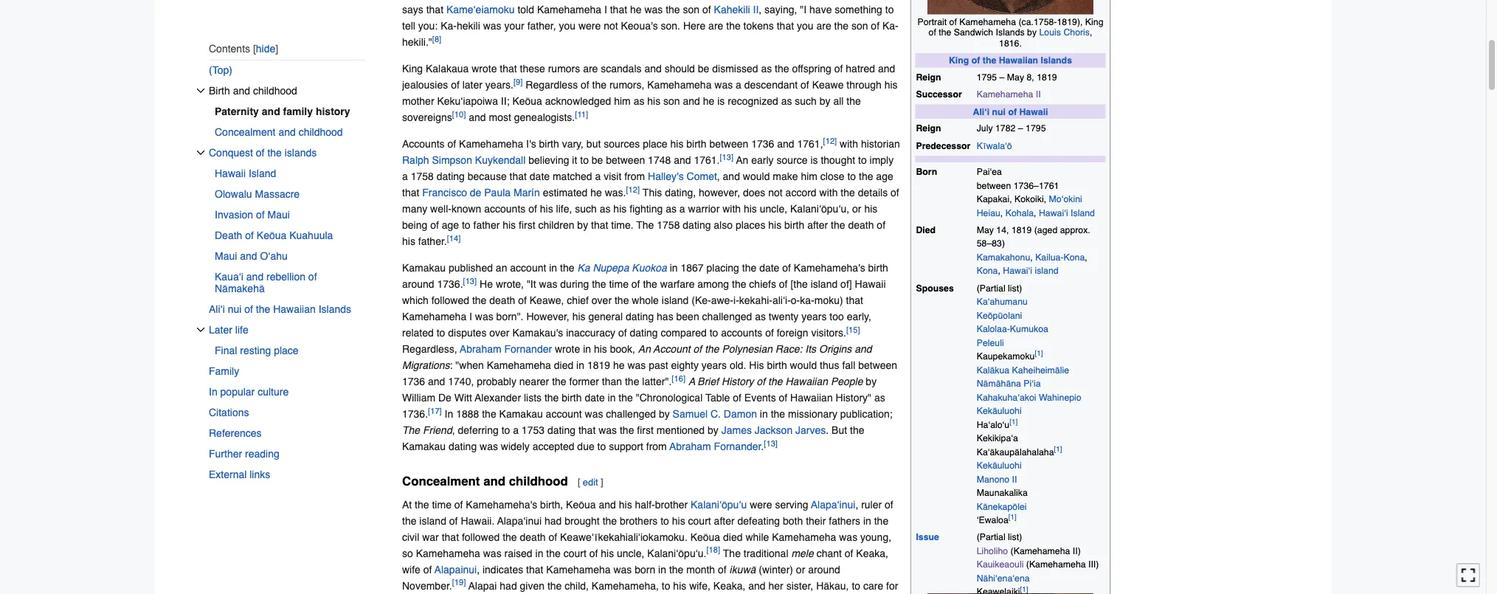 Task type: locate. For each thing, give the bounding box(es) containing it.
[19]
[[452, 578, 466, 588]]

friend
[[423, 425, 452, 437]]

1 x small image from the top
[[196, 86, 205, 95]]

and up the de
[[428, 376, 445, 388]]

a inside this dating, however, does not accord with the details of many well-known accounts of his life, such as his fighting as a warrior with his uncle, kalaniʻōpuʻu, or his being of age to father his first children by that time. the 1758 dating also places his birth after the death of his father.
[[680, 203, 685, 215]]

[12] link up thought
[[823, 137, 837, 146]]

haʻaloʻu
[[977, 419, 1010, 430]]

hawaiian up missionary
[[790, 392, 833, 404]]

first up support
[[637, 425, 654, 437]]

alapaʻinui link
[[811, 499, 856, 511]]

, and would make him close to the age that
[[402, 171, 893, 199]]

0 horizontal spatial maui
[[215, 250, 237, 262]]

hide
[[256, 43, 275, 54]]

2 horizontal spatial 1819
[[1037, 72, 1057, 83]]

by inside "regardless of the rumors, kamehameha was a descendant of keawe through his mother kekuʻiapoiwa ii; keōua acknowledged him as his son and he is recognized as such by all the sovereigns"
[[820, 96, 831, 107]]

[12] link
[[823, 137, 837, 146], [626, 186, 640, 195]]

1758 down the fighting
[[657, 220, 680, 231]]

1819 inside may 14, 1819 (aged approx. 58–83) kamakahonu , kailua-kona , kona , hawaiʻi island
[[1012, 225, 1032, 236]]

accounts
[[402, 138, 445, 150]]

would up does
[[743, 171, 770, 183]]

and inside kauaʻi and rebellion of nāmakehā
[[246, 271, 264, 283]]

[1] link up kaheiheimālie
[[1035, 350, 1043, 358]]

marín
[[514, 187, 540, 199]]

halley's comet link
[[648, 171, 717, 183]]

0 horizontal spatial .
[[761, 441, 764, 453]]

1 vertical spatial kekāuluohi
[[977, 460, 1022, 471]]

popular
[[220, 386, 255, 398]]

time down the ka nupepa kuokoa link
[[609, 279, 629, 290]]

1 horizontal spatial childhood
[[299, 126, 343, 138]]

nāmāhāna piʻia link
[[977, 379, 1041, 389]]

0 horizontal spatial keaka,
[[713, 580, 746, 592]]

2 horizontal spatial death
[[848, 220, 874, 231]]

is inside an early source is thought to imply a 1758 dating because that date matched a visit from
[[811, 155, 818, 166]]

[16] a brief history of the hawaiian people
[[672, 374, 863, 388]]

island inside may 14, 1819 (aged approx. 58–83) kamakahonu , kailua-kona , kona , hawaiʻi island
[[1035, 266, 1059, 276]]

concealment and childhood link
[[215, 122, 365, 142]]

1 horizontal spatial him
[[801, 171, 818, 183]]

paternity
[[215, 105, 259, 117]]

2 list) from the top
[[1008, 532, 1022, 543]]

aliʻi nui of hawaii link
[[973, 107, 1048, 117]]

1 vertical spatial reign
[[916, 123, 941, 134]]

2 you from the left
[[797, 20, 814, 32]]

kekāuluohi up haʻaloʻu
[[977, 406, 1022, 417]]

reading
[[245, 448, 279, 460]]

that up marín
[[510, 171, 527, 183]]

of right rebellion
[[308, 271, 317, 283]]

0 vertical spatial islands
[[996, 27, 1025, 38]]

islands
[[996, 27, 1025, 38], [1041, 55, 1072, 66], [319, 303, 351, 315]]

be inside "king kalakaua wrote that these rumors are scandals and should be dismissed as the offspring of hatred and jealousies of later years."
[[698, 63, 709, 75]]

that inside , and would make him close to the age that
[[402, 187, 419, 199]]

2 vertical spatial [13] link
[[764, 439, 778, 449]]

1 vertical spatial keaka,
[[713, 580, 746, 592]]

accounts down paula
[[484, 203, 526, 215]]

were down kameʻeiamoku told kamehameha i that he was the son of kahekili ii
[[579, 20, 601, 32]]

were inside , saying, "i have something to tell you: ka-hekili was your father, you were not keoua's son. here are the tokens that you are the son of ka- hekili."
[[579, 20, 601, 32]]

(kamehameha
[[1011, 546, 1070, 557], [1026, 560, 1086, 570]]

would
[[743, 171, 770, 183], [790, 360, 817, 372]]

0 vertical spatial [13] link
[[720, 153, 734, 162]]

the left ka
[[560, 262, 575, 274]]

2 kekāuluohi link from the top
[[977, 460, 1022, 471]]

1 vertical spatial abraham fornander link
[[670, 441, 761, 453]]

hawaiian
[[999, 55, 1038, 66], [273, 303, 316, 315], [786, 376, 828, 388], [790, 392, 833, 404]]

spouses
[[916, 283, 954, 294]]

0 vertical spatial kekāuluohi link
[[977, 406, 1022, 417]]

0 horizontal spatial kamehameha's
[[466, 499, 537, 511]]

of inside invasion of maui link
[[256, 209, 265, 221]]

was down dismissed
[[715, 79, 733, 91]]

young,
[[861, 531, 892, 543]]

1736. down published on the left top of the page
[[437, 279, 463, 290]]

list) for kaʻahumanu
[[1008, 283, 1022, 294]]

2 ka- from the left
[[883, 20, 899, 32]]

0 horizontal spatial date
[[530, 171, 550, 183]]

1 list) from the top
[[1008, 283, 1022, 294]]

age
[[876, 171, 893, 183], [442, 220, 459, 231]]

kamehameha inside accounts of kamehameha i's birth vary, but sources place his birth between 1736 and 1761, [12] with historian ralph simpson kuykendall believing it to be between 1748 and 1761. [13]
[[459, 138, 523, 150]]

2 vertical spatial son
[[664, 96, 680, 107]]

1 vertical spatial the
[[402, 425, 420, 437]]

, ruler of the island of hawaii. alapaʻinui had brought the brothers to his court after defeating both their fathers in the civil war that followed the death of keaweʻīkekahialiʻiokamoku. keōua died while kamehameha was young, so kamehameha was raised in the court of his uncle, kalaniʻōpuʻu.
[[402, 499, 894, 559]]

followed
[[431, 295, 469, 307], [462, 531, 500, 543]]

2 vertical spatial hawaii
[[855, 279, 886, 290]]

1 horizontal spatial uncle,
[[760, 203, 788, 215]]

0 horizontal spatial [13]
[[463, 277, 477, 286]]

in right born
[[658, 564, 666, 575]]

wrote
[[472, 63, 497, 75], [555, 344, 580, 355]]

king of the hawaiian islands link
[[949, 55, 1072, 66]]

–
[[1000, 72, 1005, 83], [1018, 123, 1023, 134]]

0 vertical spatial keaka,
[[856, 547, 888, 559]]

and down birth and childhood link
[[262, 105, 280, 117]]

1 horizontal spatial 1758
[[657, 220, 680, 231]]

1 kekāuluohi from the top
[[977, 406, 1022, 417]]

in inside in 1867 placing the date of kamehameha's birth around 1736.
[[670, 262, 678, 274]]

kekāuluohi link up haʻaloʻu
[[977, 406, 1022, 417]]

the inside in 1867 placing the date of kamehameha's birth around 1736.
[[742, 262, 757, 274]]

his inside he wrote, "it was during the time of the warfare among the chiefs of [the island of] hawaii which followed the death of keawe, chief over the whole island (ke-awe-i-kekahi-aliʻi-o-ka-moku) that kamehameha i was born". however, his general dating has been challenged as twenty years too early, related to disputes over kamakau's inaccuracy of dating compared to accounts of foreign visitors.
[[572, 311, 586, 323]]

0 horizontal spatial [13] link
[[463, 277, 477, 286]]

many
[[402, 203, 427, 215]]

between inside paiʻea between 1736–1761 kapakai, kokoiki,
[[977, 180, 1011, 191]]

kānekapōlei
[[977, 501, 1027, 512]]

a inside [17] in 1888 the kamakau account was challenged by samuel c. damon in the missionary publication; the friend , deferring to a 1753 dating that was the first mentioned by james jackson jarves
[[513, 425, 519, 437]]

1 vertical spatial age
[[442, 220, 459, 231]]

0 horizontal spatial wrote
[[472, 63, 497, 75]]

0 horizontal spatial an
[[638, 344, 651, 355]]

reign for july 1782 – 1795
[[916, 123, 941, 134]]

died up former
[[554, 360, 574, 372]]

0 vertical spatial died
[[554, 360, 574, 372]]

death down details
[[848, 220, 874, 231]]

olowalu massacre link
[[215, 184, 365, 204]]

family link
[[209, 361, 365, 381]]

kamakau down father.
[[402, 262, 446, 274]]

the up son.
[[666, 4, 680, 16]]

0 vertical spatial not
[[604, 20, 618, 32]]

iii)
[[1089, 560, 1099, 570]]

2 (partial from the top
[[977, 532, 1006, 543]]

2 horizontal spatial the
[[723, 547, 741, 559]]

regardless of the rumors, kamehameha was a descendant of keawe through his mother kekuʻiapoiwa ii; keōua acknowledged him as his son and he is recognized as such by all the sovereigns
[[402, 79, 898, 124]]

birth inside this dating, however, does not accord with the details of many well-known accounts of his life, such as his fighting as a warrior with his uncle, kalaniʻōpuʻu, or his being of age to father his first children by that time. the 1758 dating also places his birth after the death of his father.
[[785, 220, 805, 231]]

such
[[795, 96, 817, 107], [575, 203, 597, 215]]

by left all
[[820, 96, 831, 107]]

0 horizontal spatial alapaʻinui
[[497, 515, 542, 527]]

by right children
[[577, 220, 588, 231]]

age inside this dating, however, does not accord with the details of many well-known accounts of his life, such as his fighting as a warrior with his uncle, kalaniʻōpuʻu, or his being of age to father his first children by that time. the 1758 dating also places his birth after the death of his father.
[[442, 220, 459, 231]]

0 horizontal spatial would
[[743, 171, 770, 183]]

life
[[235, 324, 248, 336]]

that up the early,
[[846, 295, 863, 307]]

as down dating,
[[666, 203, 677, 215]]

i up scandals
[[604, 4, 607, 16]]

0 horizontal spatial him
[[614, 96, 631, 107]]

0 vertical spatial such
[[795, 96, 817, 107]]

x small image for birth
[[196, 86, 205, 95]]

was inside : "when kamehameha died in 1819 he was past eighty years old. his birth would thus fall between 1736 and 1740, probably nearer the former than the latter".
[[628, 360, 646, 372]]

and right hatred
[[878, 63, 895, 75]]

1 horizontal spatial [12] link
[[823, 137, 837, 146]]

kameʻeiamoku told kamehameha i that he was the son of kahekili ii
[[446, 4, 759, 16]]

accounts
[[484, 203, 526, 215], [721, 327, 763, 339]]

0 horizontal spatial 1736.
[[402, 409, 428, 420]]

, inside , and would make him close to the age that
[[717, 171, 720, 183]]

1 horizontal spatial years
[[802, 311, 827, 323]]

1 vertical spatial concealment
[[402, 474, 480, 488]]

0 vertical spatial or
[[852, 203, 862, 215]]

were up defeating
[[750, 499, 772, 511]]

aliʻi for aliʻi nui of hawaii
[[973, 107, 990, 117]]

that inside [17] in 1888 the kamakau account was challenged by samuel c. damon in the missionary publication; the friend , deferring to a 1753 dating that was the first mentioned by james jackson jarves
[[579, 425, 596, 437]]

0 horizontal spatial after
[[714, 515, 735, 527]]

age inside , and would make him close to the age that
[[876, 171, 893, 183]]

0 horizontal spatial had
[[500, 580, 517, 592]]

eighty
[[671, 360, 699, 372]]

1 vertical spatial years
[[702, 360, 727, 372]]

kumukoa
[[1010, 324, 1049, 335]]

death inside he wrote, "it was during the time of the warfare among the chiefs of [the island of] hawaii which followed the death of keawe, chief over the whole island (ke-awe-i-kekahi-aliʻi-o-ka-moku) that kamehameha i was born". however, his general dating has been challenged as twenty years too early, related to disputes over kamakau's inaccuracy of dating compared to accounts of foreign visitors.
[[489, 295, 515, 307]]

hawaiian down thus
[[786, 376, 828, 388]]

king for king of the hawaiian islands
[[949, 55, 969, 66]]

1 vertical spatial 1736.
[[402, 409, 428, 420]]

moʻokini
[[1049, 194, 1082, 205]]

as up descendant
[[761, 63, 772, 75]]

to inside this dating, however, does not accord with the details of many well-known accounts of his life, such as his fighting as a warrior with his uncle, kalaniʻōpuʻu, or his being of age to father his first children by that time. the 1758 dating also places his birth after the death of his father.
[[462, 220, 471, 231]]

such down keawe
[[795, 96, 817, 107]]

abraham inside abraham fornander . [13]
[[670, 441, 711, 453]]

0 horizontal spatial you
[[559, 20, 576, 32]]

kamehameha inside he wrote, "it was during the time of the warfare among the chiefs of [the island of] hawaii which followed the death of keawe, chief over the whole island (ke-awe-i-kekahi-aliʻi-o-ka-moku) that kamehameha i was born". however, his general dating has been challenged as twenty years too early, related to disputes over kamakau's inaccuracy of dating compared to accounts of foreign visitors.
[[402, 311, 467, 323]]

his inside accounts of kamehameha i's birth vary, but sources place his birth between 1736 and 1761, [12] with historian ralph simpson kuykendall believing it to be between 1748 and 1761. [13]
[[670, 138, 684, 150]]

0 horizontal spatial ka-
[[441, 20, 457, 32]]

death up raised
[[520, 531, 546, 543]]

0 vertical spatial hawaii
[[1019, 107, 1048, 117]]

compared
[[661, 327, 707, 339]]

1 ka- from the left
[[441, 20, 457, 32]]

by inside portrait of kamehameha (ca.1758-1819), king of the sandwich islands by
[[1027, 27, 1037, 38]]

son
[[683, 4, 700, 16], [852, 20, 868, 32], [664, 96, 680, 107]]

final resting place link
[[215, 340, 365, 361]]

2 horizontal spatial king
[[1085, 17, 1104, 27]]

the down compared
[[705, 344, 719, 355]]

1748
[[648, 155, 671, 166]]

to inside . but the kamakau dating was widely accepted due to support from
[[597, 441, 606, 453]]

regardless
[[526, 79, 578, 91]]

(partial
[[977, 283, 1006, 294], [977, 532, 1006, 543]]

maunakalika
[[977, 488, 1028, 498]]

kīwalaʻō link
[[977, 141, 1012, 151]]

1 vertical spatial abraham
[[670, 441, 711, 453]]

of up life
[[244, 303, 253, 315]]

0 vertical spatial ii
[[753, 4, 759, 16]]

1758 down ralph
[[411, 171, 434, 183]]

as down was.
[[600, 203, 611, 215]]

0 vertical spatial followed
[[431, 295, 469, 307]]

1867
[[681, 262, 704, 274]]

[1] link up kekikipaʻa
[[1010, 418, 1018, 426]]

[12]
[[823, 137, 837, 146], [626, 186, 640, 195]]

king for king kalakaua wrote that these rumors are scandals and should be dismissed as the offspring of hatred and jealousies of later years.
[[402, 63, 423, 75]]

that inside this dating, however, does not accord with the details of many well-known accounts of his life, such as his fighting as a warrior with his uncle, kalaniʻōpuʻu, or his being of age to father his first children by that time. the 1758 dating also places his birth after the death of his father.
[[591, 220, 608, 231]]

1 vertical spatial with
[[820, 187, 838, 199]]

of down something
[[871, 20, 880, 32]]

0 vertical spatial would
[[743, 171, 770, 183]]

0 vertical spatial abraham fornander link
[[460, 344, 552, 355]]

islands up later life link
[[319, 303, 351, 315]]

ka- left portrait
[[883, 20, 899, 32]]

2 vertical spatial 1819
[[587, 360, 610, 372]]

and inside "regardless of the rumors, kamehameha was a descendant of keawe through his mother kekuʻiapoiwa ii; keōua acknowledged him as his son and he is recognized as such by all the sovereigns"
[[683, 96, 700, 107]]

fornander inside abraham fornander . [13]
[[714, 441, 761, 453]]

1736 inside accounts of kamehameha i's birth vary, but sources place his birth between 1736 and 1761, [12] with historian ralph simpson kuykendall believing it to be between 1748 and 1761. [13]
[[751, 138, 774, 150]]

by up history"
[[866, 376, 877, 388]]

[12] inside accounts of kamehameha i's birth vary, but sources place his birth between 1736 and 1761, [12] with historian ralph simpson kuykendall believing it to be between 1748 and 1761. [13]
[[823, 137, 837, 146]]

0 horizontal spatial abraham fornander link
[[460, 344, 552, 355]]

childhood up 'birth,'
[[509, 474, 568, 488]]

1 horizontal spatial [12]
[[823, 137, 837, 146]]

1 horizontal spatial were
[[750, 499, 772, 511]]

for
[[886, 580, 898, 592]]

1 horizontal spatial such
[[795, 96, 817, 107]]

kamakau inside [17] in 1888 the kamakau account was challenged by samuel c. damon in the missionary publication; the friend , deferring to a 1753 dating that was the first mentioned by james jackson jarves
[[499, 409, 543, 420]]

brought
[[565, 515, 600, 527]]

be inside accounts of kamehameha i's birth vary, but sources place his birth between 1736 and 1761, [12] with historian ralph simpson kuykendall believing it to be between 1748 and 1761. [13]
[[592, 155, 603, 166]]

2 horizontal spatial [13] link
[[764, 439, 778, 449]]

its
[[805, 344, 816, 355]]

0 vertical spatial [13]
[[720, 153, 734, 162]]

date up francisco de paula marín estimated he was. [12] on the top of page
[[530, 171, 550, 183]]

the up details
[[859, 171, 873, 183]]

childhood inside birth and childhood link
[[253, 85, 297, 97]]

died left while
[[723, 531, 743, 543]]

islands inside portrait of kamehameha (ca.1758-1819), king of the sandwich islands by
[[996, 27, 1025, 38]]

kamakau inside . but the kamakau dating was widely accepted due to support from
[[402, 441, 446, 453]]

0 horizontal spatial around
[[402, 279, 434, 290]]

may up 58–83)
[[977, 225, 994, 236]]

the up civil
[[402, 515, 417, 527]]

kamehameha's inside in 1867 placing the date of kamehameha's birth around 1736.
[[794, 262, 865, 274]]

keōua up [18]
[[691, 531, 720, 543]]

brothers
[[620, 515, 658, 527]]

island down "warfare"
[[662, 295, 689, 307]]

accounts inside he wrote, "it was during the time of the warfare among the chiefs of [the island of] hawaii which followed the death of keawe, chief over the whole island (ke-awe-i-kekahi-aliʻi-o-ka-moku) that kamehameha i was born". however, his general dating has been challenged as twenty years too early, related to disputes over kamakau's inaccuracy of dating compared to accounts of foreign visitors.
[[721, 327, 763, 339]]

lists
[[524, 392, 542, 404]]

his left life,
[[540, 203, 553, 215]]

keōua inside "regardless of the rumors, kamehameha was a descendant of keawe through his mother kekuʻiapoiwa ii; keōua acknowledged him as his son and he is recognized as such by all the sovereigns"
[[512, 96, 542, 107]]

indicates
[[483, 564, 523, 575]]

be down but
[[592, 155, 603, 166]]

childhood inside concealment and childhood link
[[299, 126, 343, 138]]

keaka, inside "chant of keaka, wife of"
[[856, 547, 888, 559]]

olowalu massacre
[[215, 188, 300, 200]]

external links link
[[209, 464, 365, 485]]

0 vertical spatial wrote
[[472, 63, 497, 75]]

table
[[706, 392, 730, 404]]

aliʻi
[[973, 107, 990, 117], [209, 303, 225, 315]]

[1] link for ʻewaloa
[[1009, 513, 1017, 522]]

1753
[[522, 425, 545, 437]]

conquest of the islands
[[209, 147, 317, 159]]

followed down 'hawaii.'
[[462, 531, 500, 543]]

x small image
[[196, 86, 205, 95], [196, 325, 205, 334]]

and down ]
[[599, 499, 616, 511]]

2 vertical spatial death
[[520, 531, 546, 543]]

1 vertical spatial place
[[274, 345, 299, 356]]

final
[[215, 345, 237, 356]]

aliʻi nui of the hawaiian islands
[[209, 303, 351, 315]]

1 vertical spatial hawaiʻi
[[1003, 266, 1032, 276]]

dating inside this dating, however, does not accord with the details of many well-known accounts of his life, such as his fighting as a warrior with his uncle, kalaniʻōpuʻu, or his being of age to father his first children by that time. the 1758 dating also places his birth after the death of his father.
[[683, 220, 711, 231]]

hawaiian inside [16] a brief history of the hawaiian people
[[786, 376, 828, 388]]

around inside in 1867 placing the date of kamehameha's birth around 1736.
[[402, 279, 434, 290]]

1 vertical spatial after
[[714, 515, 735, 527]]

dating,
[[665, 187, 696, 199]]

he down book, at the left bottom of page
[[613, 360, 625, 372]]

1 (partial from the top
[[977, 283, 1006, 294]]

death inside this dating, however, does not accord with the details of many well-known accounts of his life, such as his fighting as a warrior with his uncle, kalaniʻōpuʻu, or his being of age to father his first children by that time. the 1758 dating also places his birth after the death of his father.
[[848, 220, 874, 231]]

[13] inside accounts of kamehameha i's birth vary, but sources place his birth between 1736 and 1761, [12] with historian ralph simpson kuykendall believing it to be between 1748 and 1761. [13]
[[720, 153, 734, 162]]

to left imply
[[858, 155, 867, 166]]

you right father,
[[559, 20, 576, 32]]

by down "chronological
[[659, 409, 670, 420]]

contents
[[209, 42, 250, 54]]

. inside abraham fornander . [13]
[[761, 441, 764, 453]]

0 vertical spatial years
[[802, 311, 827, 323]]

1 vertical spatial in
[[445, 409, 453, 420]]

in down family
[[209, 386, 217, 398]]

and inside [10] and most genealogists. [11]
[[469, 112, 486, 124]]

2 vertical spatial ii
[[1012, 474, 1017, 485]]

accounts of kamehameha i's birth vary, but sources place his birth between 1736 and 1761, [12] with historian ralph simpson kuykendall believing it to be between 1748 and 1761. [13]
[[402, 137, 900, 166]]

of inside , saying, "i have something to tell you: ka-hekili was your father, you were not keoua's son. here are the tokens that you are the son of ka- hekili."
[[871, 20, 880, 32]]

(kamehameha down ii)
[[1026, 560, 1086, 570]]

and inside : "when kamehameha died in 1819 he was past eighty years old. his birth would thus fall between 1736 and 1740, probably nearer the former than the latter".
[[428, 376, 445, 388]]

0 horizontal spatial 1758
[[411, 171, 434, 183]]

0 vertical spatial abraham
[[460, 344, 502, 355]]

raised
[[504, 547, 533, 559]]

0 vertical spatial aliʻi
[[973, 107, 990, 117]]

inaccuracy
[[566, 327, 616, 339]]

(partial inside (partial list) kaʻahumanu keōpūolani kalolaa-kumukoa peleuli kaupekamoku [1] kalākua kaheiheimālie nāmāhāna piʻia kahakuhaʻakoi wahinepio kekāuluohi haʻaloʻu [1] kekikipaʻa kaʻākaupālahalaha [1] kekāuluohi manono ii maunakalika kānekapōlei ʻewaloa [1]
[[977, 283, 1006, 294]]

the down nupepa
[[592, 279, 606, 290]]

2 horizontal spatial hawaii
[[1019, 107, 1048, 117]]

son inside , saying, "i have something to tell you: ka-hekili was your father, you were not keoua's son. here are the tokens that you are the son of ka- hekili."
[[852, 20, 868, 32]]

kamehameha up father,
[[537, 4, 601, 16]]

after inside this dating, however, does not accord with the details of many well-known accounts of his life, such as his fighting as a warrior with his uncle, kalaniʻōpuʻu, or his being of age to father his first children by that time. the 1758 dating also places his birth after the death of his father.
[[807, 220, 828, 231]]

1 horizontal spatial over
[[592, 295, 612, 307]]

0 horizontal spatial aliʻi
[[209, 303, 225, 315]]

1 vertical spatial 1758
[[657, 220, 680, 231]]

of up july 1782 – 1795
[[1008, 107, 1017, 117]]

the up raised
[[503, 531, 517, 543]]

kamehameha down regardless, abraham fornander wrote in his book,
[[487, 360, 551, 372]]

list) for liholiho
[[1008, 532, 1022, 543]]

that inside "king kalakaua wrote that these rumors are scandals and should be dismissed as the offspring of hatred and jealousies of later years."
[[500, 63, 517, 75]]

1 horizontal spatial 1736
[[751, 138, 774, 150]]

first inside this dating, however, does not accord with the details of many well-known accounts of his life, such as his fighting as a warrior with his uncle, kalaniʻōpuʻu, or his being of age to father his first children by that time. the 1758 dating also places his birth after the death of his father.
[[519, 220, 535, 231]]

a
[[736, 79, 742, 91], [402, 171, 408, 183], [595, 171, 601, 183], [680, 203, 685, 215], [513, 425, 519, 437]]

fullscreen image
[[1461, 568, 1476, 583]]

[1] down the "nāhiʻenaʻena" link
[[1020, 585, 1028, 594]]

0 horizontal spatial i
[[469, 311, 472, 323]]

hawaii inside he wrote, "it was during the time of the warfare among the chiefs of [the island of] hawaii which followed the death of keawe, chief over the whole island (ke-awe-i-kekahi-aliʻi-o-ka-moku) that kamehameha i was born". however, his general dating has been challenged as twenty years too early, related to disputes over kamakau's inaccuracy of dating compared to accounts of foreign visitors.
[[855, 279, 886, 290]]

[16]
[[672, 374, 686, 384]]

by william de witt alexander lists the birth date in the "chronological table of events of hawaiian history" as 1736.
[[402, 376, 885, 420]]

58–83)
[[977, 239, 1005, 249]]

1 vertical spatial aliʻi
[[209, 303, 225, 315]]

keōua up oʻahu
[[257, 229, 287, 241]]

0 vertical spatial maui
[[268, 209, 290, 221]]

1 you from the left
[[559, 20, 576, 32]]

was.
[[605, 187, 626, 199]]

0 vertical spatial time
[[609, 279, 629, 290]]

0 horizontal spatial island
[[249, 167, 276, 179]]

ka-
[[441, 20, 457, 32], [883, 20, 899, 32]]

his right places
[[768, 220, 782, 231]]

"i
[[800, 4, 807, 16]]

:
[[450, 360, 453, 372]]

a down dating,
[[680, 203, 685, 215]]

, left deferring
[[452, 425, 455, 437]]

[13] inside abraham fornander . [13]
[[764, 439, 778, 449]]

0 vertical spatial kamehameha's
[[794, 262, 865, 274]]

2 reign from the top
[[916, 123, 941, 134]]

which
[[402, 295, 429, 307]]

, down kamakahonu
[[998, 266, 1001, 276]]

1 reign from the top
[[916, 72, 941, 83]]

date up 'chiefs'
[[759, 262, 780, 274]]

serving
[[775, 499, 809, 511]]

fornander down kamakau's
[[504, 344, 552, 355]]

his down details
[[864, 203, 878, 215]]

he inside "regardless of the rumors, kamehameha was a descendant of keawe through his mother kekuʻiapoiwa ii; keōua acknowledged him as his son and he is recognized as such by all the sovereigns"
[[703, 96, 715, 107]]

son up "here"
[[683, 4, 700, 16]]

you down the "i
[[797, 20, 814, 32]]

(partial for liholiho
[[977, 532, 1006, 543]]

1 vertical spatial childhood
[[299, 126, 343, 138]]

a
[[688, 376, 695, 388]]

[14]
[[447, 234, 461, 243]]

1 vertical spatial not
[[768, 187, 783, 199]]

the inside alapai had given the child, kamehameha, to his wife, keaka, and her sister, hākau, to care for
[[548, 580, 562, 592]]

ii inside (partial list) kaʻahumanu keōpūolani kalolaa-kumukoa peleuli kaupekamoku [1] kalākua kaheiheimālie nāmāhāna piʻia kahakuhaʻakoi wahinepio kekāuluohi haʻaloʻu [1] kekikipaʻa kaʻākaupālahalaha [1] kekāuluohi manono ii maunakalika kānekapōlei ʻewaloa [1]
[[1012, 474, 1017, 485]]

in down "inaccuracy"
[[583, 344, 591, 355]]

hawaiʻi down moʻokini on the top right of the page
[[1039, 208, 1068, 218]]

2 x small image from the top
[[196, 325, 205, 334]]

after down kalaniʻōpuʻu
[[714, 515, 735, 527]]

that right war
[[442, 531, 459, 543]]

of inside [16] a brief history of the hawaiian people
[[757, 376, 765, 388]]

0 vertical spatial be
[[698, 63, 709, 75]]

at the time of kamehameha's birth, keōua and his half-brother kalaniʻōpuʻu were serving alapaʻinui
[[402, 499, 856, 511]]

you
[[559, 20, 576, 32], [797, 20, 814, 32]]

aliʻi up july
[[973, 107, 990, 117]]

dating inside an early source is thought to imply a 1758 dating because that date matched a visit from
[[437, 171, 465, 183]]

an early source is thought to imply a 1758 dating because that date matched a visit from
[[402, 155, 894, 183]]

it
[[572, 155, 577, 166]]

1819 inside : "when kamehameha died in 1819 he was past eighty years old. his birth would thus fall between 1736 and 1740, probably nearer the former than the latter".
[[587, 360, 610, 372]]

1 horizontal spatial court
[[688, 515, 711, 527]]

0 vertical spatial (kamehameha
[[1011, 546, 1070, 557]]

the inside the an account of the polynesian race: its origins and migrations
[[705, 344, 719, 355]]

[1] link for kaʻākaupālahalaha
[[1054, 445, 1062, 454]]

1 vertical spatial or
[[796, 564, 805, 575]]

halley's
[[648, 171, 684, 183]]

date inside an early source is thought to imply a 1758 dating because that date matched a visit from
[[530, 171, 550, 183]]

he inside : "when kamehameha died in 1819 he was past eighty years old. his birth would thus fall between 1736 and 1740, probably nearer the former than the latter".
[[613, 360, 625, 372]]

kailua-kona link
[[1035, 252, 1085, 263]]

1 horizontal spatial wrote
[[555, 344, 580, 355]]

alapaʻinui inside ", ruler of the island of hawaii. alapaʻinui had brought the brothers to his court after defeating both their fathers in the civil war that followed the death of keaweʻīkekahialiʻiokamoku. keōua died while kamehameha was young, so kamehameha was raised in the court of his uncle, kalaniʻōpuʻu."
[[497, 515, 542, 527]]

to right due
[[597, 441, 606, 453]]

of up father.
[[430, 220, 439, 231]]

1 horizontal spatial time
[[609, 279, 629, 290]]

1 horizontal spatial an
[[736, 155, 749, 166]]

alapai had given the child, kamehameha, to his wife, keaka, and her sister, hākau, to care for
[[402, 580, 898, 594]]

in inside [17] in 1888 the kamakau account was challenged by samuel c. damon in the missionary publication; the friend , deferring to a 1753 dating that was the first mentioned by james jackson jarves
[[445, 409, 453, 420]]

kalolaa-kumukoa link
[[977, 324, 1049, 335]]

. down jackson
[[761, 441, 764, 453]]



Task type: vqa. For each thing, say whether or not it's contained in the screenshot.
the with within the Accounts of Kamehameha I's birth vary, but sources place his birth between 1736 and 1761, [12] with historian Ralph Simpson Kuykendall believing it to be between 1748 and 1761. [13]
yes



Task type: describe. For each thing, give the bounding box(es) containing it.
to down "chant of keaka, wife of"
[[662, 580, 670, 592]]

his down being
[[402, 236, 415, 248]]

would inside , and would make him close to the age that
[[743, 171, 770, 183]]

was down fathers
[[839, 531, 858, 543]]

, down kokoiki,
[[1034, 208, 1037, 218]]

1 vertical spatial were
[[750, 499, 772, 511]]

as down descendant
[[781, 96, 792, 107]]

as inside by william de witt alexander lists the birth date in the "chronological table of events of hawaiian history" as 1736.
[[874, 392, 885, 404]]

in left ka
[[549, 262, 557, 274]]

ralph simpson kuykendall link
[[402, 155, 526, 166]]

among
[[698, 279, 729, 290]]

and up the paternity
[[233, 85, 250, 97]]

birth inside in 1867 placing the date of kamehameha's birth around 1736.
[[868, 262, 888, 274]]

the up keaweʻīkekahialiʻiokamoku. on the bottom left of the page
[[603, 515, 617, 527]]

i inside he wrote, "it was during the time of the warfare among the chiefs of [the island of] hawaii which followed the death of keawe, chief over the whole island (ke-awe-i-kekahi-aliʻi-o-ka-moku) that kamehameha i was born". however, his general dating has been challenged as twenty years too early, related to disputes over kamakau's inaccuracy of dating compared to accounts of foreign visitors.
[[469, 311, 472, 323]]

of left sandwich at the right top of the page
[[929, 27, 936, 38]]

and left should
[[645, 63, 662, 75]]

to inside ", ruler of the island of hawaii. alapaʻinui had brought the brothers to his court after defeating both their fathers in the civil war that followed the death of keaweʻīkekahialiʻiokamoku. keōua died while kamehameha was young, so kamehameha was raised in the court of his uncle, kalaniʻōpuʻu."
[[661, 515, 669, 527]]

to inside accounts of kamehameha i's birth vary, but sources place his birth between 1736 and 1761, [12] with historian ralph simpson kuykendall believing it to be between 1748 and 1761. [13]
[[580, 155, 589, 166]]

that inside he wrote, "it was during the time of the warfare among the chiefs of [the island of] hawaii which followed the death of keawe, chief over the whole island (ke-awe-i-kekahi-aliʻi-o-ka-moku) that kamehameha i was born". however, his general dating has been challenged as twenty years too early, related to disputes over kamakau's inaccuracy of dating compared to accounts of foreign visitors.
[[846, 295, 863, 307]]

, up alapai
[[477, 564, 480, 575]]

of inside conquest of the islands "link"
[[256, 147, 265, 159]]

latter".
[[642, 376, 672, 388]]

hawaiian up later life link
[[273, 303, 316, 315]]

does
[[743, 187, 766, 199]]

the up general
[[615, 295, 629, 307]]

he inside francisco de paula marín estimated he was. [12]
[[591, 187, 602, 199]]

references link
[[209, 423, 365, 443]]

1 vertical spatial kona
[[977, 266, 998, 276]]

of inside in 1867 placing the date of kamehameha's birth around 1736.
[[782, 262, 791, 274]]

from inside an early source is thought to imply a 1758 dating because that date matched a visit from
[[624, 171, 645, 183]]

in inside by william de witt alexander lists the birth date in the "chronological table of events of hawaiian history" as 1736.
[[608, 392, 616, 404]]

as inside "king kalakaua wrote that these rumors are scandals and should be dismissed as the offspring of hatred and jealousies of later years."
[[761, 63, 772, 75]]

of left later
[[451, 79, 460, 91]]

fathers
[[829, 515, 861, 527]]

month
[[686, 564, 715, 575]]

i-
[[734, 295, 739, 307]]

mother
[[402, 96, 434, 107]]

the up young, at right bottom
[[874, 515, 889, 527]]

1736–1761
[[1014, 180, 1059, 191]]

0 vertical spatial concealment and childhood
[[215, 126, 343, 138]]

0 vertical spatial kamakau
[[402, 262, 446, 274]]

the down alexander
[[482, 409, 496, 420]]

as inside he wrote, "it was during the time of the warfare among the chiefs of [the island of] hawaii which followed the death of keawe, chief over the whole island (ke-awe-i-kekahi-aliʻi-o-ka-moku) that kamehameha i was born". however, his general dating has been challenged as twenty years too early, related to disputes over kamakau's inaccuracy of dating compared to accounts of foreign visitors.
[[755, 311, 766, 323]]

o-
[[791, 295, 800, 307]]

[15]
[[846, 326, 860, 335]]

james jackson jarves link
[[722, 425, 826, 437]]

ruler
[[861, 499, 882, 511]]

1758 inside this dating, however, does not accord with the details of many well-known accounts of his life, such as his fighting as a warrior with his uncle, kalaniʻōpuʻu, or his being of age to father his first children by that time. the 1758 dating also places his birth after the death of his father.
[[657, 220, 680, 231]]

was up disputes
[[475, 311, 494, 323]]

and up conquest of the islands "link"
[[278, 126, 296, 138]]

the up james jackson jarves link
[[771, 409, 785, 420]]

kalolaa-
[[977, 324, 1010, 335]]

a inside "regardless of the rumors, kamehameha was a descendant of keawe through his mother kekuʻiapoiwa ii; keōua acknowledged him as his son and he is recognized as such by all the sovereigns"
[[736, 79, 742, 91]]

[1] down wahinepio on the bottom
[[1054, 445, 1062, 454]]

of up november.
[[423, 564, 432, 575]]

0 horizontal spatial islands
[[319, 303, 351, 315]]

was up support
[[599, 425, 617, 437]]

later life
[[209, 324, 248, 336]]

, 1816.
[[999, 27, 1093, 49]]

war
[[422, 531, 439, 543]]

missionary
[[788, 409, 838, 420]]

by inside by william de witt alexander lists the birth date in the "chronological table of events of hawaiian history" as 1736.
[[866, 376, 877, 388]]

[14] link
[[447, 234, 461, 243]]

the down close
[[841, 187, 855, 199]]

of right ruler
[[885, 499, 894, 511]]

that up the keoua's at top
[[610, 4, 627, 16]]

reign for 1795 – may 8, 1819
[[916, 72, 941, 83]]

manono
[[977, 474, 1010, 485]]

0 horizontal spatial abraham
[[460, 344, 502, 355]]

and down 'widely'
[[483, 474, 506, 488]]

kauikeaouli link
[[977, 560, 1024, 570]]

in 1867 placing the date of kamehameha's birth around 1736.
[[402, 262, 888, 290]]

born
[[916, 167, 937, 177]]

the down kauaʻi and rebellion of nāmakehā
[[256, 303, 270, 315]]

to right compared
[[710, 327, 718, 339]]

kaheiheimālie
[[1012, 365, 1069, 376]]

of inside the an account of the polynesian race: its origins and migrations
[[693, 344, 702, 355]]

0 horizontal spatial fornander
[[504, 344, 552, 355]]

0 horizontal spatial –
[[1000, 72, 1005, 83]]

keōua inside 'link'
[[257, 229, 287, 241]]

after inside ", ruler of the island of hawaii. alapaʻinui had brought the brothers to his court after defeating both their fathers in the civil war that followed the death of keaweʻīkekahialiʻiokamoku. keōua died while kamehameha was young, so kamehameha was raised in the court of his uncle, kalaniʻōpuʻu."
[[714, 515, 735, 527]]

had inside alapai had given the child, kamehameha, to his wife, keaka, and her sister, hākau, to care for
[[500, 580, 517, 592]]

scandals
[[601, 63, 642, 75]]

of right portrait
[[949, 17, 957, 27]]

a left the visit
[[595, 171, 601, 183]]

kalaniʻōpuʻu
[[691, 499, 747, 511]]

the down something
[[834, 20, 849, 32]]

the down kalaniʻōpuʻu,
[[831, 220, 845, 231]]

historian
[[861, 138, 900, 150]]

care
[[863, 580, 884, 592]]

of inside aliʻi nui of the hawaiian islands link
[[244, 303, 253, 315]]

an for early
[[736, 155, 749, 166]]

[1] down kānekapōlei link
[[1009, 513, 1017, 522]]

and up source at the top right of the page
[[777, 138, 795, 150]]

1 horizontal spatial kona
[[1064, 252, 1085, 263]]

wrote inside "king kalakaua wrote that these rumors are scandals and should be dismissed as the offspring of hatred and jealousies of later years."
[[472, 63, 497, 75]]

keōua inside ", ruler of the island of hawaii. alapaʻinui had brought the brothers to his court after defeating both their fathers in the civil war that followed the death of keaweʻīkekahialiʻiokamoku. keōua died while kamehameha was young, so kamehameha was raised in the court of his uncle, kalaniʻōpuʻu."
[[691, 531, 720, 543]]

childhood for birth and childhood link
[[253, 85, 297, 97]]

1 horizontal spatial with
[[820, 187, 838, 199]]

francisco
[[422, 187, 467, 199]]

aliʻi-
[[773, 295, 791, 307]]

the inside [17] in 1888 the kamakau account was challenged by samuel c. damon in the missionary publication; the friend , deferring to a 1753 dating that was the first mentioned by james jackson jarves
[[402, 425, 420, 437]]

to left care
[[852, 580, 861, 592]]

dating down whole
[[626, 311, 654, 323]]

0 vertical spatial 1819
[[1037, 72, 1057, 83]]

manono ii link
[[977, 474, 1017, 485]]

kalaniʻōpuʻu,
[[790, 203, 850, 215]]

had inside ", ruler of the island of hawaii. alapaʻinui had brought the brothers to his court after defeating both their fathers in the civil war that followed the death of keaweʻīkekahialiʻiokamoku. keōua died while kamehameha was young, so kamehameha was raised in the court of his uncle, kalaniʻōpuʻu."
[[545, 515, 562, 527]]

the up "i-"
[[732, 279, 746, 290]]

should
[[665, 63, 695, 75]]

of down francisco de paula marín estimated he was. [12] on the top of page
[[529, 203, 537, 215]]

of up born".
[[518, 295, 527, 307]]

his left half-
[[619, 499, 632, 511]]

saying,
[[765, 4, 797, 16]]

0 vertical spatial court
[[688, 515, 711, 527]]

birth and childhood
[[209, 85, 297, 97]]

"when
[[456, 360, 484, 372]]

his right "father"
[[503, 220, 516, 231]]

account inside [17] in 1888 the kamakau account was challenged by samuel c. damon in the missionary publication; the friend , deferring to a 1753 dating that was the first mentioned by james jackson jarves
[[546, 409, 582, 420]]

[1] link down the "nāhiʻenaʻena" link
[[1020, 585, 1028, 594]]

as down rumors,
[[634, 96, 645, 107]]

maui inside invasion of maui link
[[268, 209, 290, 221]]

, inside , saying, "i have something to tell you: ka-hekili was your father, you were not keoua's son. here are the tokens that you are the son of ka- hekili."
[[759, 4, 762, 16]]

an for account
[[638, 344, 651, 355]]

0 horizontal spatial place
[[274, 345, 299, 356]]

1 vertical spatial hawaii
[[215, 167, 246, 179]]

a down ralph
[[402, 171, 408, 183]]

, down kapakai,
[[1001, 208, 1003, 218]]

wrote,
[[496, 279, 524, 290]]

his down brother
[[672, 515, 685, 527]]

of left [the
[[779, 279, 788, 290]]

2 kekāuluohi from the top
[[977, 460, 1022, 471]]

the down kuokoa
[[643, 279, 657, 290]]

louis
[[1039, 27, 1061, 38]]

conquest of the islands link
[[209, 142, 365, 163]]

1736 inside : "when kamehameha died in 1819 he was past eighty years old. his birth would thus fall between 1736 and 1740, probably nearer the former than the latter".
[[402, 376, 425, 388]]

0 vertical spatial hawaiʻi
[[1039, 208, 1068, 218]]

1 horizontal spatial island
[[1071, 208, 1095, 218]]

kalākua
[[977, 365, 1010, 376]]

of right chant at the bottom right of page
[[845, 547, 853, 559]]

, inside , 1816.
[[1090, 27, 1093, 38]]

awe-
[[711, 295, 734, 307]]

1 kekāuluohi link from the top
[[977, 406, 1022, 417]]

1 vertical spatial over
[[489, 327, 510, 339]]

to inside [17] in 1888 the kamakau account was challenged by samuel c. damon in the missionary publication; the friend , deferring to a 1753 dating that was the first mentioned by james jackson jarves
[[502, 425, 510, 437]]

of up whole
[[632, 279, 640, 290]]

maui and oʻahu
[[215, 250, 288, 262]]

[ edit ]
[[578, 477, 603, 488]]

by inside this dating, however, does not accord with the details of many well-known accounts of his life, such as his fighting as a warrior with his uncle, kalaniʻōpuʻu, or his being of age to father his first children by that time. the 1758 dating also places his birth after the death of his father.
[[577, 220, 588, 231]]

that inside ", ruler of the island of hawaii. alapaʻinui had brought the brothers to his court after defeating both their fathers in the civil war that followed the death of keaweʻīkekahialiʻiokamoku. keōua died while kamehameha was young, so kamehameha was raised in the court of his uncle, kalaniʻōpuʻu."
[[442, 531, 459, 543]]

0 horizontal spatial ii
[[753, 4, 759, 16]]

dating up the an account of the polynesian race: its origins and migrations
[[630, 327, 658, 339]]

his inside alapai had given the child, kamehameha, to his wife, keaka, and her sister, hākau, to care for
[[673, 580, 687, 592]]

of right the events
[[779, 392, 788, 404]]

birth inside : "when kamehameha died in 1819 he was past eighty years old. his birth would thus fall between 1736 and 1740, probably nearer the former than the latter".
[[767, 360, 787, 372]]

successor
[[916, 89, 962, 100]]

kekahi-
[[739, 295, 773, 307]]

1761,
[[797, 138, 823, 150]]

also
[[714, 220, 733, 231]]

0 vertical spatial account
[[510, 262, 546, 274]]

kalaniʻōpuʻu link
[[691, 499, 747, 511]]

details
[[858, 187, 888, 199]]

the right raised
[[546, 547, 561, 559]]

and inside , and would make him close to the age that
[[723, 171, 740, 183]]

his right through
[[885, 79, 898, 91]]

time inside he wrote, "it was during the time of the warfare among the chiefs of [the island of] hawaii which followed the death of keawe, chief over the whole island (ke-awe-i-kekahi-aliʻi-o-ka-moku) that kamehameha i was born". however, his general dating has been challenged as twenty years too early, related to disputes over kamakau's inaccuracy of dating compared to accounts of foreign visitors.
[[609, 279, 629, 290]]

x small image for later
[[196, 325, 205, 334]]

external
[[209, 469, 247, 480]]

of left ikuwā at the bottom
[[718, 564, 727, 575]]

ii)
[[1073, 546, 1081, 557]]

1 vertical spatial [12] link
[[626, 186, 640, 195]]

birth up 1761.
[[687, 138, 707, 150]]

death inside ", ruler of the island of hawaii. alapaʻinui had brought the brothers to his court after defeating both their fathers in the civil war that followed the death of keaweʻīkekahialiʻiokamoku. keōua died while kamehameha was young, so kamehameha was raised in the court of his uncle, kalaniʻōpuʻu."
[[520, 531, 546, 543]]

tell
[[402, 20, 415, 32]]

the inside , and would make him close to the age that
[[859, 171, 873, 183]]

followed inside he wrote, "it was during the time of the warfare among the chiefs of [the island of] hawaii which followed the death of keawe, chief over the whole island (ke-awe-i-kekahi-aliʻi-o-ka-moku) that kamehameha i was born". however, his general dating has been challenged as twenty years too early, related to disputes over kamakau's inaccuracy of dating compared to accounts of foreign visitors.
[[431, 295, 469, 307]]

is inside "regardless of the rumors, kamehameha was a descendant of keawe through his mother kekuʻiapoiwa ii; keōua acknowledged him as his son and he is recognized as such by all the sovereigns"
[[718, 96, 725, 107]]

of down sandwich at the right top of the page
[[972, 55, 980, 66]]

not inside , saying, "i have something to tell you: ka-hekili was your father, you were not keoua's son. here are the tokens that you are the son of ka- hekili."
[[604, 20, 618, 32]]

and up halley's comet link at left
[[674, 155, 691, 166]]

twenty
[[769, 311, 799, 323]]

in right raised
[[535, 547, 543, 559]]

the down kalaniʻōpuʻu.
[[669, 564, 684, 575]]

was up keawe,
[[539, 279, 557, 290]]

heiau
[[977, 208, 1001, 218]]

his up alapainui , indicates that kamehameha was born in the month of ikuwā
[[601, 547, 614, 559]]

dating inside . but the kamakau dating was widely accepted due to support from
[[449, 441, 477, 453]]

are inside "king kalakaua wrote that these rumors are scandals and should be dismissed as the offspring of hatred and jealousies of later years."
[[583, 63, 598, 75]]

died inside ", ruler of the island of hawaii. alapaʻinui had brought the brothers to his court after defeating both their fathers in the civil war that followed the death of keaweʻīkekahialiʻiokamoku. keōua died while kamehameha was young, so kamehameha was raised in the court of his uncle, kalaniʻōpuʻu."
[[723, 531, 743, 543]]

1736. inside by william de witt alexander lists the birth date in the "chronological table of events of hawaiian history" as 1736.
[[402, 409, 428, 420]]

dating inside [17] in 1888 the kamakau account was challenged by samuel c. damon in the missionary publication; the friend , deferring to a 1753 dating that was the first mentioned by james jackson jarves
[[548, 425, 576, 437]]

2 vertical spatial childhood
[[509, 474, 568, 488]]

. inside . but the kamakau dating was widely accepted due to support from
[[826, 425, 829, 437]]

the inside "king kalakaua wrote that these rumors are scandals and should be dismissed as the offspring of hatred and jealousies of later years."
[[775, 63, 789, 75]]

aliʻi for aliʻi nui of the hawaiian islands
[[209, 303, 225, 315]]

to inside , saying, "i have something to tell you: ka-hekili was your father, you were not keoua's son. here are the tokens that you are the son of ka- hekili."
[[885, 4, 894, 16]]

of down details
[[877, 220, 886, 231]]

1736. inside in 1867 placing the date of kamehameha's birth around 1736.
[[437, 279, 463, 290]]

related
[[402, 327, 434, 339]]

1 horizontal spatial alapaʻinui
[[811, 499, 856, 511]]

0 vertical spatial in
[[209, 386, 217, 398]]

1 vertical spatial [13]
[[463, 277, 477, 286]]

or inside (winter) or around november.
[[796, 564, 805, 575]]

uncle, inside this dating, however, does not accord with the details of many well-known accounts of his life, such as his fighting as a warrior with his uncle, kalaniʻōpuʻu, or his being of age to father his first children by that time. the 1758 dating also places his birth after the death of his father.
[[760, 203, 788, 215]]

1 vertical spatial 1795
[[1026, 123, 1046, 134]]

of up 'hawaii.'
[[454, 499, 463, 511]]

2 horizontal spatial are
[[817, 20, 831, 32]]

by down samuel c. damon 'link'
[[708, 425, 719, 437]]

challenged inside [17] in 1888 the kamakau account was challenged by samuel c. damon in the missionary publication; the friend , deferring to a 1753 dating that was the first mentioned by james jackson jarves
[[606, 409, 656, 420]]

0 horizontal spatial court
[[564, 547, 587, 559]]

of up book, at the left bottom of page
[[618, 327, 627, 339]]

father
[[473, 220, 500, 231]]

1 horizontal spatial are
[[709, 20, 723, 32]]

kānekapōlei link
[[977, 501, 1027, 512]]

date inside in 1867 placing the date of kamehameha's birth around 1736.
[[759, 262, 780, 274]]

and inside the an account of the polynesian race: its origins and migrations
[[855, 344, 872, 355]]

i's
[[526, 138, 536, 150]]

kamehameha inside : "when kamehameha died in 1819 he was past eighty years old. his birth would thus fall between 1736 and 1740, probably nearer the former than the latter".
[[487, 360, 551, 372]]

in inside : "when kamehameha died in 1819 he was past eighty years old. his birth would thus fall between 1736 and 1740, probably nearer the former than the latter".
[[576, 360, 584, 372]]

place inside accounts of kamehameha i's birth vary, but sources place his birth between 1736 and 1761, [12] with historian ralph simpson kuykendall believing it to be between 1748 and 1761. [13]
[[643, 138, 668, 150]]

the inside [16] a brief history of the hawaiian people
[[768, 376, 783, 388]]

[9] link
[[514, 78, 523, 87]]

hawaiian up 1795 – may 8, 1819
[[999, 55, 1038, 66]]

1 horizontal spatial i
[[604, 4, 607, 16]]

that inside , saying, "i have something to tell you: ka-hekili was your father, you were not keoua's son. here are the tokens that you are the son of ka- hekili."
[[777, 20, 794, 32]]

their
[[806, 515, 826, 527]]

with inside accounts of kamehameha i's birth vary, but sources place his birth between 1736 and 1761, [12] with historian ralph simpson kuykendall believing it to be between 1748 and 1761. [13]
[[840, 138, 858, 150]]

the up acknowledged
[[592, 79, 607, 91]]

[12] inside francisco de paula marín estimated he was. [12]
[[626, 186, 640, 195]]

alexander
[[475, 392, 521, 404]]

maui inside maui and oʻahu link
[[215, 250, 237, 262]]

chant of keaka, wife of
[[402, 547, 888, 575]]

, saying, "i have something to tell you: ka-hekili was your father, you were not keoua's son. here are the tokens that you are the son of ka- hekili."
[[402, 4, 899, 48]]

kamehameha up the aliʻi nui of hawaii link
[[977, 89, 1033, 100]]

0 horizontal spatial with
[[723, 203, 741, 215]]

ka-
[[800, 295, 815, 307]]

between down "sources" in the left top of the page
[[606, 155, 645, 166]]

de
[[470, 187, 481, 199]]

1 vertical spatial kamehameha's
[[466, 499, 537, 511]]

0 vertical spatial may
[[1007, 72, 1024, 83]]

of up keawe
[[834, 63, 843, 75]]

the down the kahekili at the top
[[726, 20, 741, 32]]

kalākua kaheiheimālie link
[[977, 365, 1069, 376]]

was up kamehameha,
[[614, 564, 632, 575]]

of down twenty
[[765, 327, 774, 339]]

kaʻahumanu
[[977, 297, 1028, 307]]

nāhiʻenaʻena
[[977, 573, 1030, 584]]

the down than
[[619, 392, 633, 404]]

0 horizontal spatial time
[[432, 499, 452, 511]]

the inside portrait of kamehameha (ca.1758-1819), king of the sandwich islands by
[[939, 27, 952, 38]]

predecessor
[[916, 141, 971, 151]]

account
[[653, 344, 691, 355]]

1 vertical spatial [13] link
[[463, 277, 477, 286]]

culture
[[258, 386, 289, 398]]

followed inside ", ruler of the island of hawaii. alapaʻinui had brought the brothers to his court after defeating both their fathers in the civil war that followed the death of keaweʻīkekahialiʻiokamoku. keōua died while kamehameha was young, so kamehameha was raised in the court of his uncle, kalaniʻōpuʻu."
[[462, 531, 500, 543]]

race:
[[776, 344, 803, 355]]

through
[[847, 79, 882, 91]]

jarves
[[796, 425, 826, 437]]

of right details
[[891, 187, 899, 199]]

of inside accounts of kamehameha i's birth vary, but sources place his birth between 1736 and 1761, [12] with historian ralph simpson kuykendall believing it to be between 1748 and 1761. [13]
[[448, 138, 456, 150]]

his down "king kalakaua wrote that these rumors are scandals and should be dismissed as the offspring of hatred and jealousies of later years."
[[647, 96, 661, 107]]

son inside "regardless of the rumors, kamehameha was a descendant of keawe through his mother kekuʻiapoiwa ii; keōua acknowledged him as his son and he is recognized as such by all the sovereigns"
[[664, 96, 680, 107]]

hawaiian inside by william de witt alexander lists the birth date in the "chronological table of events of hawaiian history" as 1736.
[[790, 392, 833, 404]]

nui for hawaii
[[992, 107, 1006, 117]]

0 vertical spatial son
[[683, 4, 700, 16]]

1 vertical spatial (kamehameha
[[1026, 560, 1086, 570]]

father,
[[527, 20, 556, 32]]

0 vertical spatial over
[[592, 295, 612, 307]]

first inside [17] in 1888 the kamakau account was challenged by samuel c. damon in the missionary publication; the friend , deferring to a 1753 dating that was the first mentioned by james jackson jarves
[[637, 425, 654, 437]]

uncle, inside ", ruler of the island of hawaii. alapaʻinui had brought the brothers to his court after defeating both their fathers in the civil war that followed the death of keaweʻīkekahialiʻiokamoku. keōua died while kamehameha was young, so kamehameha was raised in the court of his uncle, kalaniʻōpuʻu."
[[617, 547, 645, 559]]

between inside : "when kamehameha died in 1819 he was past eighty years old. his birth would thus fall between 1736 and 1740, probably nearer the former than the latter".
[[858, 360, 897, 372]]

the right 'at'
[[415, 499, 429, 511]]

, inside [17] in 1888 the kamakau account was challenged by samuel c. damon in the missionary publication; the friend , deferring to a 1753 dating that was the first mentioned by james jackson jarves
[[452, 425, 455, 437]]

here
[[683, 20, 706, 32]]

nui for the
[[228, 303, 242, 315]]

an account of the polynesian race: its origins and migrations
[[402, 344, 872, 372]]

1 horizontal spatial concealment and childhood
[[402, 474, 568, 488]]

the down he
[[472, 295, 487, 307]]

of up alapainui , indicates that kamehameha was born in the month of ikuwā
[[589, 547, 598, 559]]

2 horizontal spatial ii
[[1036, 89, 1041, 100]]

0 horizontal spatial concealment
[[215, 126, 276, 138]]

the right lists
[[545, 392, 559, 404]]

alapai
[[469, 580, 497, 592]]

further reading link
[[209, 443, 365, 464]]

his up places
[[744, 203, 757, 215]]

of down offspring
[[801, 79, 809, 91]]

the right than
[[625, 376, 639, 388]]

was up due
[[585, 409, 603, 420]]

november.
[[402, 580, 452, 592]]

x small image
[[196, 148, 205, 157]]

1 vertical spatial wrote
[[555, 344, 580, 355]]

keōua up brought
[[566, 499, 596, 511]]

kahakuhaʻakoi wahinepio link
[[977, 392, 1082, 403]]

, down approx.
[[1085, 252, 1088, 263]]

kekuʻiapoiwa
[[437, 96, 498, 107]]

1 vertical spatial islands
[[1041, 55, 1072, 66]]

in down ruler
[[863, 515, 871, 527]]

damon
[[724, 409, 757, 420]]

invasion of maui link
[[215, 204, 365, 225]]

paternity and family history link
[[215, 101, 376, 122]]

of inside the "death of keōua kuahuula" 'link'
[[245, 229, 254, 241]]

1 horizontal spatial [13] link
[[720, 153, 734, 162]]

further
[[209, 448, 242, 460]]

nāmakehā
[[215, 283, 265, 294]]

kauaʻi and rebellion of nāmakehā link
[[215, 266, 365, 299]]

childhood for concealment and childhood link at the left of the page
[[299, 126, 343, 138]]

[1] link for kaupekamoku
[[1035, 350, 1043, 358]]

[1] link for haʻaloʻu
[[1010, 418, 1018, 426]]

kalaniʻōpuʻu.
[[647, 547, 707, 559]]

1 horizontal spatial –
[[1018, 123, 1023, 134]]

(partial for kaʻahumanu
[[977, 283, 1006, 294]]

0 vertical spatial 1795
[[977, 72, 997, 83]]

not inside this dating, however, does not accord with the details of many well-known accounts of his life, such as his fighting as a warrior with his uncle, kalaniʻōpuʻu, or his being of age to father his first children by that time. the 1758 dating also places his birth after the death of his father.
[[768, 187, 783, 199]]



